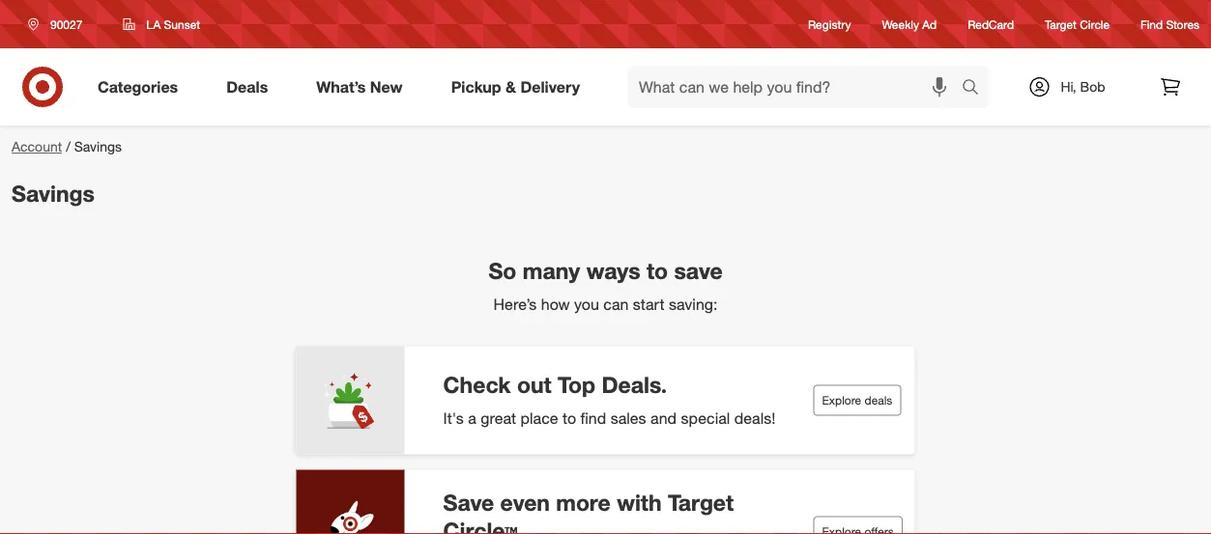 Task type: locate. For each thing, give the bounding box(es) containing it.
to up start
[[647, 258, 668, 285]]

place
[[521, 409, 559, 428]]

to left find
[[563, 409, 577, 428]]

start
[[633, 295, 665, 314]]

90027
[[50, 17, 83, 31]]

target
[[1046, 17, 1077, 31], [668, 490, 734, 517]]

savings down account / savings in the left of the page
[[12, 180, 95, 207]]

0 horizontal spatial target
[[668, 490, 734, 517]]

more
[[556, 490, 611, 517]]

save even more with target circle™
[[443, 490, 734, 535]]

weekly
[[883, 17, 920, 31]]

many
[[523, 258, 581, 285]]

find
[[581, 409, 607, 428]]

registry
[[809, 17, 852, 31]]

registry link
[[809, 16, 852, 32]]

0 vertical spatial savings
[[74, 138, 122, 155]]

weekly ad
[[883, 17, 937, 31]]

1 horizontal spatial to
[[647, 258, 668, 285]]

target circle
[[1046, 17, 1110, 31]]

categories
[[98, 77, 178, 96]]

account
[[12, 138, 62, 155]]

bob
[[1081, 78, 1106, 95]]

find
[[1141, 17, 1164, 31]]

so many ways to save
[[489, 258, 723, 285]]

la sunset button
[[111, 7, 213, 42]]

saving:
[[669, 295, 718, 314]]

to
[[647, 258, 668, 285], [563, 409, 577, 428]]

0 vertical spatial target
[[1046, 17, 1077, 31]]

target right with
[[668, 490, 734, 517]]

what's
[[317, 77, 366, 96]]

weekly ad link
[[883, 16, 937, 32]]

account / savings
[[12, 138, 122, 155]]

What can we help you find? suggestions appear below search field
[[628, 66, 967, 108]]

it's a great place to find sales and special deals!
[[443, 409, 776, 428]]

and
[[651, 409, 677, 428]]

0 vertical spatial to
[[647, 258, 668, 285]]

0 horizontal spatial to
[[563, 409, 577, 428]]

new
[[370, 77, 403, 96]]

savings
[[74, 138, 122, 155], [12, 180, 95, 207]]

1 vertical spatial target
[[668, 490, 734, 517]]

savings right the /
[[74, 138, 122, 155]]

1 horizontal spatial target
[[1046, 17, 1077, 31]]

ad
[[923, 17, 937, 31]]

top
[[558, 372, 596, 399]]

pickup & delivery link
[[435, 66, 605, 108]]

deals.
[[602, 372, 668, 399]]

circle™
[[443, 518, 518, 535]]

pickup
[[451, 77, 502, 96]]

target left circle
[[1046, 17, 1077, 31]]

1 vertical spatial to
[[563, 409, 577, 428]]

what's new link
[[300, 66, 427, 108]]

sunset
[[164, 17, 200, 31]]

90027 button
[[15, 7, 103, 42]]



Task type: describe. For each thing, give the bounding box(es) containing it.
you
[[575, 295, 600, 314]]

even
[[501, 490, 550, 517]]

hi, bob
[[1061, 78, 1106, 95]]

find stores link
[[1141, 16, 1200, 32]]

deals
[[865, 393, 893, 408]]

can
[[604, 295, 629, 314]]

pickup & delivery
[[451, 77, 580, 96]]

stores
[[1167, 17, 1200, 31]]

find stores
[[1141, 17, 1200, 31]]

save
[[443, 490, 494, 517]]

categories link
[[81, 66, 202, 108]]

redcard link
[[968, 16, 1015, 32]]

check out top deals.
[[443, 372, 668, 399]]

search button
[[954, 66, 1000, 112]]

1 vertical spatial savings
[[12, 180, 95, 207]]

with
[[617, 490, 662, 517]]

explore deals
[[823, 393, 893, 408]]

deals link
[[210, 66, 292, 108]]

delivery
[[521, 77, 580, 96]]

deals
[[227, 77, 268, 96]]

check
[[443, 372, 511, 399]]

great
[[481, 409, 517, 428]]

hi,
[[1061, 78, 1077, 95]]

&
[[506, 77, 516, 96]]

sales
[[611, 409, 647, 428]]

la sunset
[[146, 17, 200, 31]]

deals!
[[735, 409, 776, 428]]

what's new
[[317, 77, 403, 96]]

so
[[489, 258, 517, 285]]

explore
[[823, 393, 862, 408]]

ways
[[587, 258, 641, 285]]

special
[[681, 409, 731, 428]]

it's
[[443, 409, 464, 428]]

save
[[675, 258, 723, 285]]

la
[[146, 17, 161, 31]]

target inside "save even more with target circle™"
[[668, 490, 734, 517]]

target circle link
[[1046, 16, 1110, 32]]

here's
[[494, 295, 537, 314]]

redcard
[[968, 17, 1015, 31]]

search
[[954, 79, 1000, 98]]

explore deals button
[[814, 385, 902, 416]]

/
[[66, 138, 70, 155]]

circle
[[1081, 17, 1110, 31]]

how
[[541, 295, 570, 314]]

account link
[[12, 138, 62, 155]]

a
[[468, 409, 477, 428]]

out
[[517, 372, 552, 399]]

here's how you can start saving:
[[494, 295, 718, 314]]



Task type: vqa. For each thing, say whether or not it's contained in the screenshot.
topmost Target
yes



